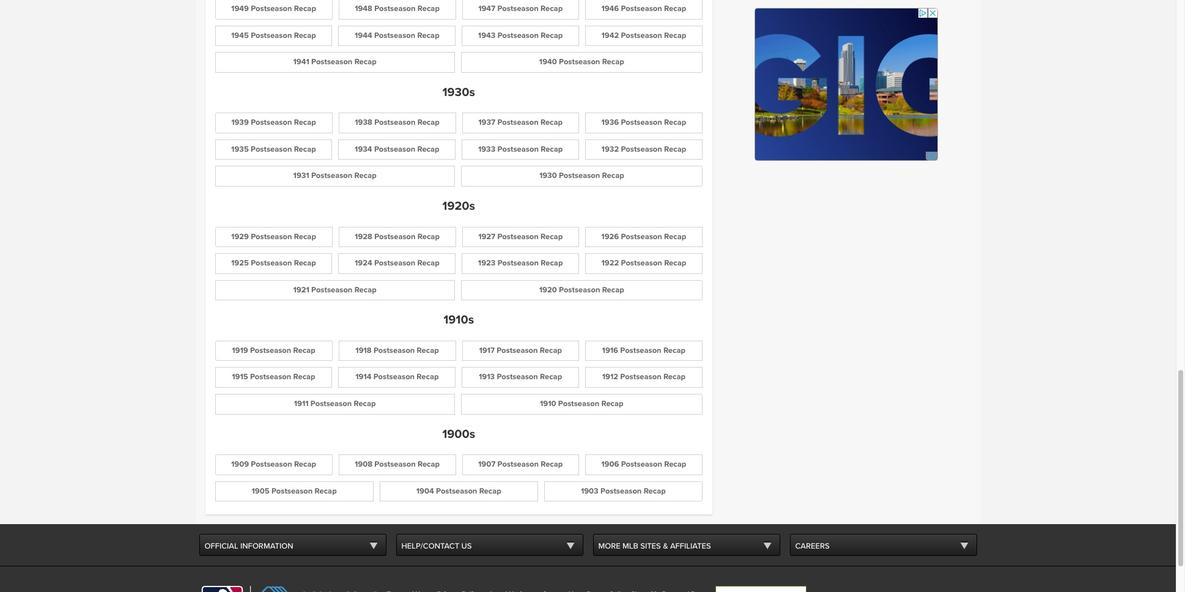 Task type: describe. For each thing, give the bounding box(es) containing it.
more
[[599, 542, 621, 552]]

1916 postseason recap link
[[582, 338, 706, 364]]

1906
[[602, 460, 619, 469]]

1943 postseason recap
[[478, 30, 563, 40]]

1934 postseason recap button
[[339, 139, 456, 160]]

recap for 1917 postseason recap
[[540, 346, 562, 355]]

recap for 1915 postseason recap
[[293, 372, 316, 382]]

1931 postseason recap button
[[215, 166, 455, 187]]

postseason for 1937
[[498, 118, 539, 127]]

recap for 1946 postseason recap
[[665, 4, 687, 13]]

1931 postseason recap link
[[212, 163, 458, 190]]

1929
[[231, 232, 249, 241]]

1927 postseason recap button
[[462, 227, 579, 247]]

recap for 1932 postseason recap
[[665, 144, 687, 154]]

recap for 1914 postseason recap
[[417, 372, 439, 382]]

postseason for 1944
[[374, 30, 416, 40]]

1906 postseason recap
[[602, 460, 687, 469]]

recap for 1947 postseason recap
[[541, 4, 563, 13]]

postseason for 1913
[[497, 372, 538, 382]]

postseason for 1946
[[621, 4, 663, 13]]

recap for 1920 postseason recap
[[603, 285, 625, 295]]

1904 postseason recap button
[[380, 481, 538, 502]]

1946 postseason recap link
[[582, 0, 706, 22]]

mlb
[[623, 542, 639, 552]]

postseason for 1948
[[375, 4, 416, 13]]

1923 postseason recap button
[[462, 253, 579, 274]]

1939 postseason recap button
[[215, 113, 333, 133]]

postseason for 1903
[[601, 486, 642, 496]]

postseason for 1915
[[250, 372, 291, 382]]

recap for 1907 postseason recap
[[541, 460, 563, 469]]

1920 postseason recap button
[[461, 280, 703, 301]]

postseason for 1921
[[312, 285, 353, 295]]

1918 postseason recap link
[[336, 338, 459, 364]]

1907 postseason recap
[[479, 460, 563, 469]]

1949
[[231, 4, 249, 13]]

1941 postseason recap link
[[212, 49, 458, 76]]

recap for 1910 postseason recap
[[602, 399, 624, 409]]

1939 postseason recap
[[231, 118, 316, 127]]

1900s
[[443, 427, 476, 442]]

1930 postseason recap button
[[461, 166, 703, 187]]

1948 postseason recap button
[[339, 0, 456, 19]]

1908
[[355, 460, 373, 469]]

1912 postseason recap link
[[583, 364, 706, 391]]

recap for 1936 postseason recap
[[665, 118, 687, 127]]

1924 postseason recap button
[[339, 253, 456, 274]]

1947 postseason recap
[[479, 4, 563, 13]]

1921 postseason recap link
[[212, 277, 458, 304]]

recap for 1948 postseason recap
[[418, 4, 440, 13]]

postseason for 1904
[[436, 486, 478, 496]]

1904 postseason recap link
[[377, 478, 541, 505]]

1931 postseason recap
[[293, 171, 377, 181]]

postseason for 1924
[[374, 258, 416, 268]]

recap for 1937 postseason recap
[[541, 118, 563, 127]]

1920 postseason recap link
[[458, 277, 706, 304]]

postseason for 1929
[[251, 232, 292, 241]]

postseason for 1932
[[621, 144, 663, 154]]

1905 postseason recap button
[[215, 481, 374, 502]]

official information
[[205, 542, 293, 552]]

1944
[[355, 30, 372, 40]]

1949 postseason recap button
[[215, 0, 333, 19]]

1919 postseason recap button
[[215, 341, 333, 361]]

recap for 1949 postseason recap
[[294, 4, 316, 13]]

1926 postseason recap button
[[585, 227, 703, 247]]

1914 postseason recap link
[[336, 364, 459, 391]]

1949 postseason recap link
[[212, 0, 336, 22]]

1945 postseason recap button
[[215, 25, 333, 46]]

postseason for 1906
[[621, 460, 663, 469]]

1948
[[355, 4, 373, 13]]

recap for 1929 postseason recap
[[294, 232, 316, 241]]

postseason for 1910
[[559, 399, 600, 409]]

postseason for 1914
[[374, 372, 415, 382]]

postseason for 1919
[[250, 346, 291, 355]]

recap for 1918 postseason recap
[[417, 346, 439, 355]]

1942 postseason recap
[[602, 30, 687, 40]]

1933 postseason recap button
[[462, 139, 579, 160]]

1928 postseason recap link
[[336, 224, 459, 250]]

recap for 1906 postseason recap
[[665, 460, 687, 469]]

1909
[[231, 460, 249, 469]]

1923
[[478, 258, 496, 268]]

1926
[[602, 232, 619, 241]]

1945 postseason recap link
[[212, 22, 336, 49]]

1937 postseason recap link
[[459, 110, 582, 136]]

mlb.com image
[[199, 586, 245, 592]]

1914 postseason recap
[[356, 372, 439, 382]]

1929 postseason recap
[[231, 232, 316, 241]]

recap for 1945 postseason recap
[[294, 30, 316, 40]]

recap for 1919 postseason recap
[[293, 346, 316, 355]]

1925 postseason recap
[[231, 258, 316, 268]]

postseason for 1942
[[621, 30, 663, 40]]

1943 postseason recap link
[[459, 22, 583, 49]]

1930s
[[443, 85, 475, 99]]

1932 postseason recap
[[602, 144, 687, 154]]

1940 postseason recap button
[[461, 52, 703, 73]]

1909 postseason recap
[[231, 460, 316, 469]]

postseason for 1922
[[621, 258, 663, 268]]

recap for 1911 postseason recap
[[354, 399, 376, 409]]

1924
[[355, 258, 372, 268]]

1947 postseason recap button
[[462, 0, 579, 19]]

1925 postseason recap button
[[215, 253, 333, 274]]

postseason for 1925
[[251, 258, 292, 268]]

information
[[241, 542, 293, 552]]

postseason for 1905
[[272, 486, 313, 496]]

postseason for 1943
[[498, 30, 539, 40]]

recap for 1943 postseason recap
[[541, 30, 563, 40]]

recap for 1924 postseason recap
[[418, 258, 440, 268]]

help/contact
[[402, 542, 460, 552]]

recap for 1938 postseason recap
[[418, 118, 440, 127]]

recap for 1925 postseason recap
[[294, 258, 316, 268]]

1929 postseason recap button
[[215, 227, 333, 247]]

careers button
[[790, 534, 978, 556]]

recap for 1930 postseason recap
[[602, 171, 625, 181]]

1921
[[293, 285, 309, 295]]

1907
[[479, 460, 496, 469]]

1917 postseason recap
[[479, 346, 562, 355]]

1910 postseason recap button
[[461, 394, 703, 415]]

recap for 1940 postseason recap
[[603, 57, 625, 67]]

1944 postseason recap
[[355, 30, 440, 40]]

postseason for 1938
[[375, 118, 416, 127]]

1920 postseason recap
[[540, 285, 625, 295]]

recap for 1934 postseason recap
[[418, 144, 440, 154]]

postseason for 1926
[[621, 232, 663, 241]]

group containing 1949 postseason recap
[[212, 0, 706, 76]]

1915 postseason recap button
[[215, 367, 333, 388]]

recap for 1905 postseason recap
[[315, 486, 337, 496]]



Task type: vqa. For each thing, say whether or not it's contained in the screenshot.
Of inside ALL OF YOUR QUESTIONS ABOUT THE NEW BASEBALL RULES, ANSWERED
no



Task type: locate. For each thing, give the bounding box(es) containing it.
postseason inside 1909 postseason recap button
[[251, 460, 292, 469]]

recap up 1934 postseason recap
[[418, 118, 440, 127]]

recap down 1922
[[603, 285, 625, 295]]

1938
[[355, 118, 373, 127]]

postseason inside '1906 postseason recap' button
[[621, 460, 663, 469]]

postseason right 1904
[[436, 486, 478, 496]]

recap inside "link"
[[418, 144, 440, 154]]

1941 postseason recap
[[293, 57, 377, 67]]

postseason inside "1941 postseason recap" "button"
[[311, 57, 353, 67]]

postseason for 1909
[[251, 460, 292, 469]]

postseason up '1913 postseason recap'
[[497, 346, 538, 355]]

postseason inside 1942 postseason recap button
[[621, 30, 663, 40]]

recap up the 1930
[[541, 144, 563, 154]]

1920s
[[443, 199, 475, 213]]

1916 postseason recap button
[[585, 341, 703, 361]]

advertisement element
[[755, 8, 939, 161]]

1945 postseason recap
[[231, 30, 316, 40]]

1946 postseason recap
[[602, 4, 687, 13]]

1946 postseason recap button
[[585, 0, 703, 19]]

1908 postseason recap
[[355, 460, 440, 469]]

postseason inside 1948 postseason recap button
[[375, 4, 416, 13]]

1938 postseason recap
[[355, 118, 440, 127]]

postseason up 1912 postseason recap
[[621, 346, 662, 355]]

boys and girls club of america image
[[250, 586, 377, 592]]

postseason down 1947 postseason recap link
[[498, 30, 539, 40]]

recap for 1908 postseason recap
[[418, 460, 440, 469]]

postseason inside 1920 postseason recap button
[[559, 285, 601, 295]]

recap down 1928 postseason recap link
[[418, 258, 440, 268]]

group containing 1909 postseason recap
[[212, 452, 706, 505]]

postseason inside 1932 postseason recap button
[[621, 144, 663, 154]]

postseason down 1926 postseason recap link
[[621, 258, 663, 268]]

postseason up 1935 postseason recap
[[251, 118, 292, 127]]

2 group from the top
[[212, 110, 706, 190]]

1932 postseason recap link
[[583, 136, 706, 163]]

1904 postseason recap
[[417, 486, 502, 496]]

postseason up 1923 postseason recap
[[498, 232, 539, 241]]

recap up 1942 postseason recap
[[665, 4, 687, 13]]

recap for 1927 postseason recap
[[541, 232, 563, 241]]

postseason for 1941
[[311, 57, 353, 67]]

recap for 1921 postseason recap
[[355, 285, 377, 295]]

recap down 1907
[[480, 486, 502, 496]]

1928 postseason recap
[[355, 232, 440, 241]]

postseason for 1908
[[375, 460, 416, 469]]

postseason for 1928
[[375, 232, 416, 241]]

postseason inside 1923 postseason recap button
[[498, 258, 539, 268]]

1948 postseason recap link
[[336, 0, 459, 22]]

1925
[[231, 258, 249, 268]]

recap up "1940"
[[541, 30, 563, 40]]

group
[[212, 0, 706, 76], [212, 110, 706, 190], [212, 224, 706, 304], [212, 338, 706, 418], [212, 452, 706, 505]]

recap down 1934
[[355, 171, 377, 181]]

postseason inside 1908 postseason recap button
[[375, 460, 416, 469]]

postseason for 1939
[[251, 118, 292, 127]]

recap down 1948 postseason recap link
[[418, 30, 440, 40]]

postseason inside 1911 postseason recap button
[[311, 399, 352, 409]]

postseason for 1917
[[497, 346, 538, 355]]

1919 postseason recap link
[[212, 338, 336, 364]]

recap down the 1932
[[602, 171, 625, 181]]

recap up 1904
[[418, 460, 440, 469]]

postseason inside 1914 postseason recap "button"
[[374, 372, 415, 382]]

1915
[[232, 372, 248, 382]]

1913 postseason recap button
[[462, 367, 579, 388]]

1947 postseason recap link
[[459, 0, 582, 22]]

1907 postseason recap button
[[462, 455, 579, 475]]

postseason down 1938 postseason recap link
[[374, 144, 416, 154]]

recap up 1943 postseason recap
[[541, 4, 563, 13]]

postseason right 1910
[[559, 399, 600, 409]]

recap for 1909 postseason recap
[[294, 460, 316, 469]]

1932 postseason recap button
[[586, 139, 703, 160]]

postseason inside 1921 postseason recap button
[[312, 285, 353, 295]]

1935 postseason recap link
[[212, 136, 336, 163]]

1910 postseason recap
[[540, 399, 624, 409]]

recap up 1932 postseason recap
[[665, 118, 687, 127]]

recap down 1916 postseason recap button
[[664, 372, 686, 382]]

postseason up 1905
[[251, 460, 292, 469]]

recap up 1915 postseason recap
[[293, 346, 316, 355]]

1924 postseason recap
[[355, 258, 440, 268]]

1931
[[293, 171, 309, 181]]

postseason inside 1936 postseason recap button
[[621, 118, 663, 127]]

postseason for 1907
[[498, 460, 539, 469]]

1935 postseason recap
[[231, 144, 316, 154]]

group containing 1939 postseason recap
[[212, 110, 706, 190]]

postseason right the 1930
[[559, 171, 600, 181]]

postseason right 1906
[[621, 460, 663, 469]]

recap for 1903 postseason recap
[[644, 486, 666, 496]]

postseason down "1927 postseason recap" button
[[498, 258, 539, 268]]

1943 postseason recap button
[[462, 25, 579, 46]]

recap down 1944
[[355, 57, 377, 67]]

postseason for 1911
[[311, 399, 352, 409]]

help/contact us button
[[396, 534, 583, 556]]

postseason inside 1917 postseason recap button
[[497, 346, 538, 355]]

postseason inside 1919 postseason recap button
[[250, 346, 291, 355]]

postseason up 1932 postseason recap
[[621, 118, 663, 127]]

recap down 1918 postseason recap button
[[417, 372, 439, 382]]

postseason for 1920
[[559, 285, 601, 295]]

postseason right the 1941
[[311, 57, 353, 67]]

postseason down 1936 postseason recap link at the top of page
[[621, 144, 663, 154]]

1903 postseason recap link
[[541, 478, 706, 505]]

postseason up 1943 postseason recap
[[498, 4, 539, 13]]

postseason inside 1905 postseason recap button
[[272, 486, 313, 496]]

recap up 1945 postseason recap
[[294, 4, 316, 13]]

1943
[[478, 30, 496, 40]]

recap for 1904 postseason recap
[[480, 486, 502, 496]]

recap down 1924
[[355, 285, 377, 295]]

1905 postseason recap link
[[212, 478, 377, 505]]

postseason for 1945
[[251, 30, 292, 40]]

postseason inside 1907 postseason recap button
[[498, 460, 539, 469]]

postseason inside 1935 postseason recap button
[[251, 144, 292, 154]]

postseason for 1918
[[374, 346, 415, 355]]

1944 postseason recap link
[[336, 22, 459, 49]]

postseason inside 1922 postseason recap button
[[621, 258, 663, 268]]

1917 postseason recap link
[[459, 338, 582, 364]]

postseason inside 1930 postseason recap button
[[559, 171, 600, 181]]

1910
[[540, 399, 557, 409]]

postseason for 1912
[[621, 372, 662, 382]]

group containing 1919 postseason recap
[[212, 338, 706, 418]]

recap up 1914 postseason recap
[[417, 346, 439, 355]]

us
[[462, 542, 472, 552]]

postseason inside the 1931 postseason recap button
[[311, 171, 353, 181]]

recap down 1912
[[602, 399, 624, 409]]

1914
[[356, 372, 372, 382]]

1933 postseason recap
[[478, 144, 563, 154]]

postseason for 1940
[[559, 57, 601, 67]]

recap up 1925 postseason recap
[[294, 232, 316, 241]]

postseason down 1919 postseason recap link
[[250, 372, 291, 382]]

1923 postseason recap link
[[459, 250, 583, 277]]

1905
[[252, 486, 270, 496]]

postseason for 1923
[[498, 258, 539, 268]]

1936 postseason recap button
[[585, 113, 703, 133]]

postseason down 1916 postseason recap button
[[621, 372, 662, 382]]

1942 postseason recap link
[[583, 22, 706, 49]]

1903 postseason recap
[[581, 486, 666, 496]]

1904
[[417, 486, 434, 496]]

recap down 1938 postseason recap link
[[418, 144, 440, 154]]

postseason inside 1913 postseason recap button
[[497, 372, 538, 382]]

postseason up 1934 postseason recap
[[375, 118, 416, 127]]

postseason right 1907
[[498, 460, 539, 469]]

1925 postseason recap link
[[212, 250, 336, 277]]

1932
[[602, 144, 619, 154]]

postseason up 1933 postseason recap
[[498, 118, 539, 127]]

postseason down 1949 postseason recap link
[[251, 30, 292, 40]]

recap up '1903 postseason recap'
[[665, 460, 687, 469]]

recap for 1941 postseason recap
[[355, 57, 377, 67]]

1937
[[479, 118, 496, 127]]

recap for 1926 postseason recap
[[665, 232, 687, 241]]

1919
[[232, 346, 248, 355]]

recap up '1913 postseason recap'
[[540, 346, 562, 355]]

1930
[[540, 171, 557, 181]]

postseason down 1906
[[601, 486, 642, 496]]

postseason inside the 1947 postseason recap button
[[498, 4, 539, 13]]

1920
[[540, 285, 557, 295]]

1928 postseason recap button
[[339, 227, 456, 247]]

recap for 1939 postseason recap
[[294, 118, 316, 127]]

recap for 1933 postseason recap
[[541, 144, 563, 154]]

1945
[[231, 30, 249, 40]]

1941
[[293, 57, 309, 67]]

postseason down 1928 postseason recap link
[[374, 258, 416, 268]]

1911
[[294, 399, 309, 409]]

postseason inside 1939 postseason recap 'button'
[[251, 118, 292, 127]]

recap for 1916 postseason recap
[[664, 346, 686, 355]]

1910s
[[444, 313, 474, 327]]

1923 postseason recap
[[478, 258, 563, 268]]

postseason for 1947
[[498, 4, 539, 13]]

recap up 1912 postseason recap
[[664, 346, 686, 355]]

postseason inside 1929 postseason recap button
[[251, 232, 292, 241]]

1922 postseason recap
[[602, 258, 687, 268]]

1915 postseason recap
[[232, 372, 316, 382]]

postseason down 1948 postseason recap link
[[374, 30, 416, 40]]

postseason up 1944 postseason recap
[[375, 4, 416, 13]]

postseason for 1916
[[621, 346, 662, 355]]

postseason inside "1927 postseason recap" button
[[498, 232, 539, 241]]

postseason up 1914 postseason recap
[[374, 346, 415, 355]]

1937 postseason recap button
[[462, 113, 579, 133]]

1915 postseason recap link
[[212, 364, 336, 391]]

1946
[[602, 4, 619, 13]]

1903
[[581, 486, 599, 496]]

postseason right "1940"
[[559, 57, 601, 67]]

postseason inside 1944 postseason recap button
[[374, 30, 416, 40]]

postseason down 1918 postseason recap button
[[374, 372, 415, 382]]

postseason up 1925 postseason recap
[[251, 232, 292, 241]]

postseason inside 1928 postseason recap button
[[375, 232, 416, 241]]

1921 postseason recap button
[[215, 280, 455, 301]]

1934
[[355, 144, 372, 154]]

postseason inside 1937 postseason recap button
[[498, 118, 539, 127]]

postseason inside 1946 postseason recap button
[[621, 4, 663, 13]]

recap up 1935 postseason recap
[[294, 118, 316, 127]]

1940
[[540, 57, 557, 67]]

postseason for 1934
[[374, 144, 416, 154]]

recap down 1909 postseason recap 'link' at the bottom of the page
[[315, 486, 337, 496]]

more mlb sites & affiliates
[[599, 542, 712, 552]]

recap for 1931 postseason recap
[[355, 171, 377, 181]]

1929 postseason recap link
[[212, 224, 336, 250]]

postseason up 1945 postseason recap
[[251, 4, 292, 13]]

postseason for 1935
[[251, 144, 292, 154]]

recap up the 1941
[[294, 30, 316, 40]]

1939 postseason recap link
[[212, 110, 336, 136]]

postseason up 1922 postseason recap at top right
[[621, 232, 663, 241]]

5 group from the top
[[212, 452, 706, 505]]

1906 postseason recap link
[[582, 452, 706, 478]]

recap up 1910
[[540, 372, 563, 382]]

postseason right 1921
[[312, 285, 353, 295]]

postseason inside 1924 postseason recap button
[[374, 258, 416, 268]]

group containing 1929 postseason recap
[[212, 224, 706, 304]]

postseason inside 1945 postseason recap button
[[251, 30, 292, 40]]

1917 postseason recap button
[[462, 341, 579, 361]]

1907 postseason recap link
[[459, 452, 582, 478]]

postseason for 1927
[[498, 232, 539, 241]]

postseason right 1920
[[559, 285, 601, 295]]

recap left 1906
[[541, 460, 563, 469]]

postseason inside 1903 postseason recap 'button'
[[601, 486, 642, 496]]

recap up 1944 postseason recap
[[418, 4, 440, 13]]

postseason for 1936
[[621, 118, 663, 127]]

postseason inside "1943 postseason recap" button
[[498, 30, 539, 40]]

1911 postseason recap
[[294, 399, 376, 409]]

postseason inside 1934 postseason recap button
[[374, 144, 416, 154]]

1908 postseason recap link
[[336, 452, 459, 478]]

postseason inside 1916 postseason recap button
[[621, 346, 662, 355]]

recap for 1922 postseason recap
[[665, 258, 687, 268]]

official information button
[[199, 534, 386, 556]]

postseason for 1931
[[311, 171, 353, 181]]

1913 postseason recap
[[479, 372, 563, 382]]

postseason for 1933
[[498, 144, 539, 154]]

recap up 1922 postseason recap at top right
[[665, 232, 687, 241]]

postseason right 1905
[[272, 486, 313, 496]]

1936
[[602, 118, 619, 127]]

postseason inside 1949 postseason recap button
[[251, 4, 292, 13]]

postseason inside "1910 postseason recap" button
[[559, 399, 600, 409]]

1926 postseason recap link
[[582, 224, 706, 250]]

1913
[[479, 372, 495, 382]]

1936 postseason recap
[[602, 118, 687, 127]]

recap down 1926 postseason recap link
[[665, 258, 687, 268]]

1940 postseason recap
[[540, 57, 625, 67]]

postseason inside 1912 postseason recap button
[[621, 372, 662, 382]]

postseason right 1908
[[375, 460, 416, 469]]

postseason down 1937 postseason recap button
[[498, 144, 539, 154]]

recap down 1936 postseason recap link at the top of page
[[665, 144, 687, 154]]

postseason inside the 1933 postseason recap button
[[498, 144, 539, 154]]

1912 postseason recap
[[603, 372, 686, 382]]

1909 postseason recap button
[[215, 455, 333, 475]]

recap up 1923 postseason recap
[[541, 232, 563, 241]]

recap up 1933 postseason recap
[[541, 118, 563, 127]]

postseason inside 1904 postseason recap button
[[436, 486, 478, 496]]

1933
[[478, 144, 496, 154]]

3 group from the top
[[212, 224, 706, 304]]

recap down 1906 postseason recap link
[[644, 486, 666, 496]]

recap down 1942
[[603, 57, 625, 67]]

postseason right 1931
[[311, 171, 353, 181]]

recap for 1935 postseason recap
[[294, 144, 316, 154]]

recap down 1914
[[354, 399, 376, 409]]

postseason up 1924 postseason recap
[[375, 232, 416, 241]]

1934 postseason recap link
[[336, 136, 459, 163]]

postseason for 1949
[[251, 4, 292, 13]]

postseason for 1930
[[559, 171, 600, 181]]

postseason inside '1925 postseason recap' button
[[251, 258, 292, 268]]

postseason down 1917 postseason recap button
[[497, 372, 538, 382]]

recap up 1924 postseason recap
[[418, 232, 440, 241]]

recap for 1944 postseason recap
[[418, 30, 440, 40]]

postseason up 1915 postseason recap
[[250, 346, 291, 355]]

1927 postseason recap
[[479, 232, 563, 241]]

recap up 1905 postseason recap
[[294, 460, 316, 469]]

4 group from the top
[[212, 338, 706, 418]]

postseason down 1929 postseason recap button
[[251, 258, 292, 268]]

recap for 1912 postseason recap
[[664, 372, 686, 382]]

recap up 1931
[[294, 144, 316, 154]]

recap for 1923 postseason recap
[[541, 258, 563, 268]]

recap up 1921
[[294, 258, 316, 268]]

recap for 1928 postseason recap
[[418, 232, 440, 241]]

recap for 1942 postseason recap
[[665, 30, 687, 40]]

postseason down 1946 postseason recap link
[[621, 30, 663, 40]]

postseason up 1942 postseason recap
[[621, 4, 663, 13]]

postseason inside 1940 postseason recap button
[[559, 57, 601, 67]]

postseason inside 1938 postseason recap button
[[375, 118, 416, 127]]

recap for 1913 postseason recap
[[540, 372, 563, 382]]

postseason right 1911
[[311, 399, 352, 409]]

1 group from the top
[[212, 0, 706, 76]]

1942 postseason recap button
[[586, 25, 703, 46]]

recap up 1920
[[541, 258, 563, 268]]

1935 postseason recap button
[[215, 139, 333, 160]]

postseason down 1939 postseason recap link at the top left of page
[[251, 144, 292, 154]]

1917
[[479, 346, 495, 355]]

postseason inside the 1915 postseason recap button
[[250, 372, 291, 382]]

postseason inside 1926 postseason recap button
[[621, 232, 663, 241]]

recap up 1911
[[293, 372, 316, 382]]

recap down 1946 postseason recap link
[[665, 30, 687, 40]]

postseason inside 1918 postseason recap button
[[374, 346, 415, 355]]



